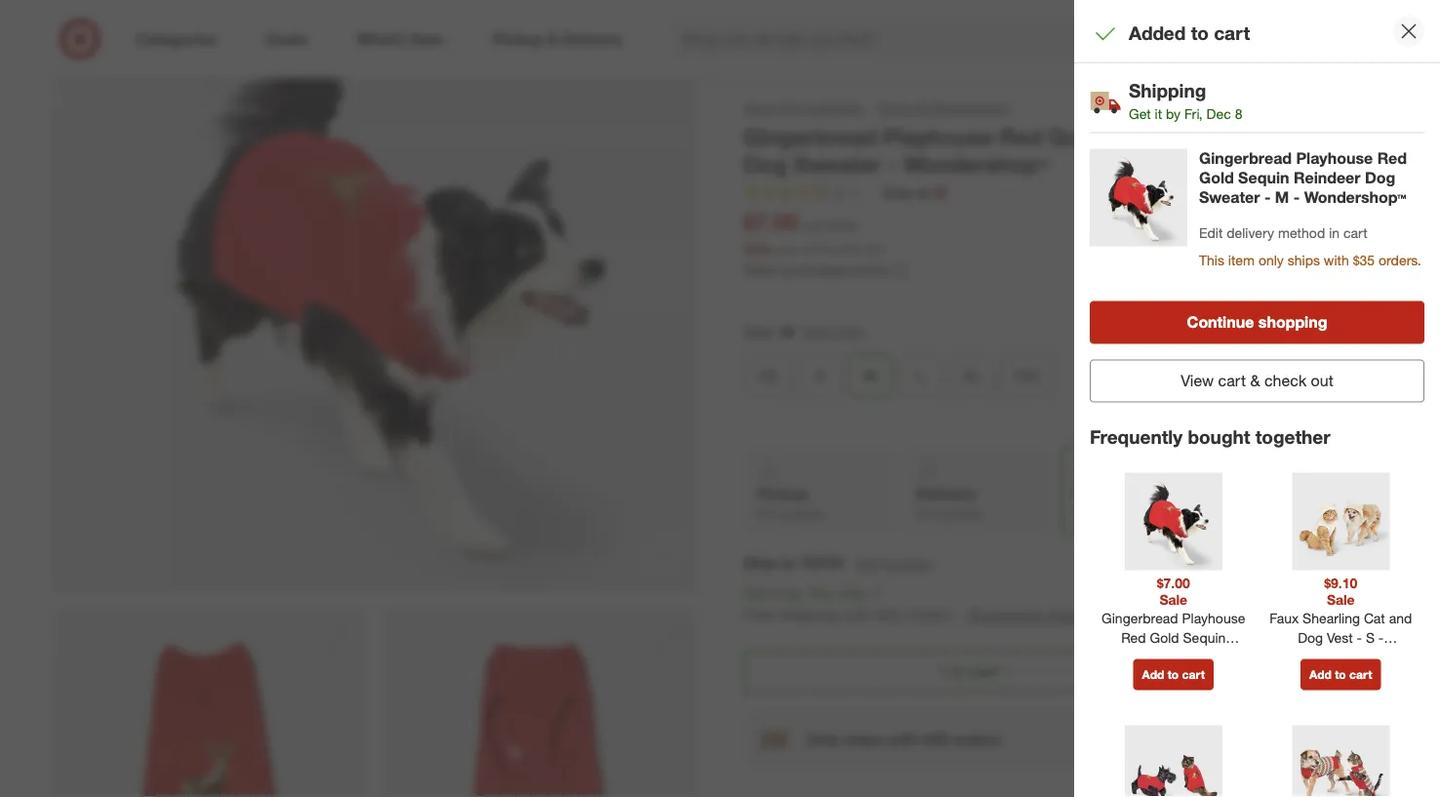 Task type: describe. For each thing, give the bounding box(es) containing it.
add for reindeer
[[1142, 667, 1164, 682]]

location
[[884, 555, 932, 572]]

and inside gingerbread playhouse red gold sequin reindeer cat and dog sweater - wondershop™
[[1330, 123, 1370, 150]]

0 vertical spatial $35
[[1353, 251, 1375, 268]]

in
[[1329, 224, 1340, 241]]

orders.
[[1379, 251, 1421, 268]]

0 vertical spatial ships
[[1288, 251, 1320, 268]]

cart right search
[[1214, 22, 1250, 44]]

with inside get it by thu, dec 7 free shipping with $35 orders - exclusions apply.
[[843, 606, 872, 625]]

only for only at
[[883, 184, 912, 201]]

view cart & check out
[[1181, 371, 1334, 390]]

frequently
[[1090, 426, 1183, 448]]

l inside 'link'
[[917, 366, 926, 385]]

gingerbread playhouse cat and dog sweater - s - wondershop™ image
[[1292, 725, 1390, 797]]

delivery
[[916, 484, 976, 503]]

30
[[838, 241, 851, 256]]

add to cart for -
[[1309, 667, 1372, 682]]

not for delivery
[[916, 507, 935, 521]]

gold for sweater
[[1049, 123, 1099, 150]]

only at
[[883, 184, 929, 201]]

sweater for gingerbread
[[794, 151, 881, 178]]

reindeer inside $7.00 sale gingerbread playhouse red gold sequin reindeer dog sweater - l - wondershop™
[[1100, 648, 1155, 665]]

faux shearling cat and dog vest - s - wondershop™ image
[[1292, 473, 1390, 570]]

when purchased online
[[743, 261, 888, 278]]

view cart & check out link
[[1090, 360, 1425, 403]]

cat inside gingerbread playhouse red gold sequin reindeer cat and dog sweater - wondershop™
[[1287, 123, 1324, 150]]

cart right in
[[1344, 224, 1368, 241]]

shop for shop this collection
[[744, 100, 777, 117]]

only ships with $35 orders button
[[743, 708, 1387, 771]]

add for vest
[[1309, 667, 1332, 682]]

What can we help you find? suggestions appear below search field
[[670, 18, 1156, 60]]

collection
[[806, 100, 865, 117]]

method
[[1278, 224, 1325, 241]]

shipping get it by thu, dec 7
[[1074, 483, 1178, 520]]

sale for $7.00 sale gingerbread playhouse red gold sequin reindeer dog sweater - l - wondershop™
[[1160, 591, 1188, 608]]

it for shipping get it by fri, dec 8
[[1155, 105, 1162, 122]]

sweater for $7.00
[[1188, 648, 1238, 665]]

dec inside get it by thu, dec 7 free shipping with $35 orders - exclusions apply.
[[841, 583, 869, 602]]

edit for edit location
[[856, 555, 880, 572]]

sweater inside gingerbread playhouse red gold sequin reindeer dog sweater - m - wondershop™
[[1199, 188, 1260, 207]]

dialog containing added to cart
[[1074, 0, 1440, 797]]

s link
[[798, 354, 841, 397]]

add to cart button for -
[[1301, 659, 1381, 690]]

check
[[1264, 371, 1307, 390]]

gold inside $7.00 sale gingerbread playhouse red gold sequin reindeer dog sweater - l - wondershop™
[[1150, 629, 1179, 646]]

only ships with $35 orders
[[806, 730, 1001, 749]]

xs link
[[745, 354, 790, 397]]

continue shopping
[[1187, 313, 1327, 332]]

out
[[1311, 371, 1334, 390]]

size m size chart
[[743, 322, 865, 341]]

by for shipping get it by thu, dec 7
[[1105, 506, 1118, 520]]

cart down vest
[[1349, 667, 1372, 682]]

dog inside $9.10 sale faux shearling cat and dog vest - s - wondershop™
[[1298, 629, 1323, 646]]

$7.00 for playhouse
[[1157, 574, 1190, 591]]

3.00
[[808, 241, 831, 256]]

sale inside $7.00 reg $10.00 sale save $ 3.00 ( 30 % off )
[[743, 239, 772, 256]]

7 inside shipping get it by thu, dec 7
[[1171, 506, 1178, 520]]

this
[[781, 100, 802, 117]]

dec for shipping get it by fri, dec 8
[[1207, 105, 1231, 122]]

gingerbread playhouse red gold sequin reindeer dog sweater - m - wondershop™
[[1199, 149, 1407, 207]]

edit location
[[856, 555, 932, 572]]

search
[[1143, 31, 1189, 50]]

purchased
[[783, 261, 848, 278]]

only
[[1259, 251, 1284, 268]]

- inside get it by thu, dec 7 free shipping with $35 orders - exclusions apply.
[[955, 606, 961, 625]]

8
[[1235, 105, 1243, 122]]

delivery not available
[[916, 484, 983, 521]]

0 vertical spatial s
[[815, 366, 825, 385]]

gingerbread for -
[[1199, 149, 1292, 168]]

pickup not available
[[757, 484, 825, 521]]

3
[[835, 184, 843, 201]]

fri,
[[1184, 105, 1203, 122]]

3 link
[[743, 183, 862, 205]]

view
[[1181, 371, 1214, 390]]

cat inside $9.10 sale faux shearling cat and dog vest - s - wondershop™
[[1364, 609, 1385, 626]]

1 vertical spatial m
[[781, 322, 795, 341]]

vest
[[1327, 629, 1353, 646]]

frequently bought together
[[1090, 426, 1331, 448]]

playhouse inside $7.00 sale gingerbread playhouse red gold sequin reindeer dog sweater - l - wondershop™
[[1182, 609, 1245, 626]]

size chart button
[[803, 321, 866, 343]]

$9.10 sale faux shearling cat and dog vest - s - wondershop™
[[1270, 574, 1412, 665]]

m inside gingerbread playhouse red gold sequin reindeer dog sweater - m - wondershop™
[[1275, 188, 1289, 207]]

it for shipping get it by thu, dec 7
[[1096, 506, 1102, 520]]

dog inside gingerbread playhouse red gold sequin reindeer cat and dog sweater - wondershop™
[[743, 151, 788, 178]]

search button
[[1143, 18, 1189, 64]]

reindeer for cat
[[1185, 123, 1281, 150]]

$10.00
[[822, 219, 857, 233]]

off
[[865, 241, 879, 256]]

only for only ships with $35 orders
[[806, 730, 839, 749]]

$7.00 for sale
[[743, 208, 798, 236]]

get for shipping get it by thu, dec 7
[[1074, 506, 1093, 520]]

edit for edit delivery method in cart
[[1199, 224, 1223, 241]]

this
[[1199, 251, 1224, 268]]

gingerbread inside $7.00 sale gingerbread playhouse red gold sequin reindeer dog sweater - l - wondershop™
[[1102, 609, 1178, 626]]

shearling
[[1303, 609, 1360, 626]]

item
[[1228, 251, 1255, 268]]

pickup
[[757, 484, 808, 503]]

to right search
[[1191, 22, 1209, 44]]

shipping for shipping get it by fri, dec 8
[[1129, 79, 1206, 101]]

all
[[914, 100, 927, 117]]

$
[[803, 241, 808, 256]]

to up gingerbread playhouse red gold sequin reindeer cat and dog sweater - xs - wondershop™ image at the bottom right
[[1168, 667, 1179, 682]]

to right 'ship'
[[781, 553, 796, 572]]

and inside $9.10 sale faux shearling cat and dog vest - s - wondershop™
[[1389, 609, 1412, 626]]

thu, inside get it by thu, dec 7 free shipping with $35 orders - exclusions apply.
[[807, 583, 837, 602]]

add to cart button for dog
[[1133, 659, 1214, 690]]

get inside get it by thu, dec 7 free shipping with $35 orders - exclusions apply.
[[743, 583, 769, 602]]

gold for m
[[1199, 168, 1234, 187]]

l inside $7.00 sale gingerbread playhouse red gold sequin reindeer dog sweater - l - wondershop™
[[1121, 668, 1128, 685]]

orders inside get it by thu, dec 7 free shipping with $35 orders - exclusions apply.
[[905, 606, 950, 625]]

gingerbread playhouse red gold sequin reindeer cat and dog sweater - wondershop™, 3 of 5 image
[[382, 609, 697, 797]]

online
[[852, 261, 888, 278]]

get for shipping get it by fri, dec 8
[[1129, 105, 1151, 122]]

apply.
[[1048, 606, 1090, 625]]

shopping
[[1259, 313, 1327, 332]]

not for pickup
[[757, 507, 776, 521]]

it inside get it by thu, dec 7 free shipping with $35 orders - exclusions apply.
[[773, 583, 782, 602]]

xxl
[[1015, 366, 1042, 385]]

xl
[[963, 366, 981, 385]]

available for pickup
[[779, 507, 825, 521]]

sequin for cat
[[1105, 123, 1178, 150]]

gingerbread for dog
[[743, 123, 877, 150]]

sequin inside $7.00 sale gingerbread playhouse red gold sequin reindeer dog sweater - l - wondershop™
[[1183, 629, 1226, 646]]

wondershop™ for s
[[1298, 648, 1383, 665]]

reg
[[801, 219, 818, 233]]

reindeer for dog
[[1294, 168, 1361, 187]]

save
[[775, 241, 799, 256]]

ships inside button
[[844, 730, 883, 749]]



Task type: locate. For each thing, give the bounding box(es) containing it.
0 vertical spatial dec
[[1207, 105, 1231, 122]]

playhouse left faux
[[1182, 609, 1245, 626]]

s
[[815, 366, 825, 385], [1366, 629, 1375, 646]]

gingerbread playhouse red gold sequin reindeer cat and dog sweater - wondershop™
[[743, 123, 1370, 178]]

1 vertical spatial with
[[843, 606, 872, 625]]

sale inside $9.10 sale faux shearling cat and dog vest - s - wondershop™
[[1327, 591, 1355, 608]]

dialog
[[1074, 0, 1440, 797]]

wondershop™ for sweater
[[903, 151, 1050, 178]]

1 vertical spatial ships
[[844, 730, 883, 749]]

sale up when
[[743, 239, 772, 256]]

2 horizontal spatial with
[[1324, 251, 1349, 268]]

size inside the size m size chart
[[804, 323, 829, 340]]

gingerbread playhouse red gold sequin reindeer cat and dog sweater - xs - wondershop™ image
[[1125, 725, 1222, 797]]

bought
[[1188, 426, 1250, 448]]

1 vertical spatial reindeer
[[1294, 168, 1361, 187]]

1 vertical spatial shipping
[[1074, 483, 1139, 502]]

cart left &
[[1218, 371, 1246, 390]]

group
[[742, 320, 1387, 405]]

&
[[1250, 371, 1260, 390]]

shop this collection
[[744, 100, 865, 117]]

2 vertical spatial $35
[[924, 730, 949, 749]]

0 vertical spatial $7.00
[[743, 208, 798, 236]]

s right vest
[[1366, 629, 1375, 646]]

2 vertical spatial it
[[773, 583, 782, 602]]

it inside shipping get it by thu, dec 7
[[1096, 506, 1102, 520]]

1 horizontal spatial not
[[916, 507, 935, 521]]

1 vertical spatial cat
[[1364, 609, 1385, 626]]

1 horizontal spatial size
[[804, 323, 829, 340]]

0 horizontal spatial available
[[779, 507, 825, 521]]

2 vertical spatial dec
[[841, 583, 869, 602]]

it
[[1155, 105, 1162, 122], [1096, 506, 1102, 520], [773, 583, 782, 602]]

$7.00 inside $7.00 reg $10.00 sale save $ 3.00 ( 30 % off )
[[743, 208, 798, 236]]

1 horizontal spatial $7.00
[[1157, 574, 1190, 591]]

not down pickup
[[757, 507, 776, 521]]

available inside delivery not available
[[938, 507, 983, 521]]

free
[[743, 606, 774, 625]]

wondershop
[[931, 100, 1009, 117]]

get
[[1129, 105, 1151, 122], [1074, 506, 1093, 520], [743, 583, 769, 602]]

thu, down frequently
[[1121, 506, 1144, 520]]

wondershop™ down vest
[[1298, 648, 1383, 665]]

dec inside the shipping get it by fri, dec 8
[[1207, 105, 1231, 122]]

with inside dialog
[[1324, 251, 1349, 268]]

shop for shop all wondershop
[[878, 100, 910, 117]]

gingerbread playhouse red gold sequin reindeer cat and dog sweater - wondershop™, 2 of 5 image
[[53, 609, 367, 797]]

and up in
[[1330, 123, 1370, 150]]

sale up "shearling"
[[1327, 591, 1355, 608]]

2 add to cart button from the left
[[1301, 659, 1381, 690]]

edit up this
[[1199, 224, 1223, 241]]

1 horizontal spatial dec
[[1147, 506, 1168, 520]]

red for sweater
[[1000, 123, 1042, 150]]

1 vertical spatial thu,
[[807, 583, 837, 602]]

delivery
[[1227, 224, 1274, 241]]

edit location button
[[855, 553, 933, 574]]

2 vertical spatial reindeer
[[1100, 648, 1155, 665]]

$35 inside button
[[924, 730, 949, 749]]

by
[[1166, 105, 1181, 122], [1105, 506, 1118, 520], [786, 583, 803, 602]]

l link
[[900, 354, 943, 397]]

0 horizontal spatial thu,
[[807, 583, 837, 602]]

red inside $7.00 sale gingerbread playhouse red gold sequin reindeer dog sweater - l - wondershop™
[[1121, 629, 1146, 646]]

add down vest
[[1309, 667, 1332, 682]]

0 horizontal spatial reindeer
[[1100, 648, 1155, 665]]

shipping down frequently
[[1074, 483, 1139, 502]]

1 vertical spatial s
[[1366, 629, 1375, 646]]

7 inside get it by thu, dec 7 free shipping with $35 orders - exclusions apply.
[[874, 583, 882, 602]]

0 horizontal spatial dec
[[841, 583, 869, 602]]

exclusions apply. link
[[969, 606, 1090, 625]]

dog inside gingerbread playhouse red gold sequin reindeer dog sweater - m - wondershop™
[[1365, 168, 1396, 187]]

2 not from the left
[[916, 507, 935, 521]]

not
[[757, 507, 776, 521], [916, 507, 935, 521]]

1 vertical spatial and
[[1389, 609, 1412, 626]]

and right "shearling"
[[1389, 609, 1412, 626]]

1 horizontal spatial gingerbread
[[1102, 609, 1178, 626]]

by left gingerbread playhouse red gold sequin reindeer dog sweater - l - wondershop™ image
[[1105, 506, 1118, 520]]

chart
[[833, 323, 865, 340]]

2 horizontal spatial by
[[1166, 105, 1181, 122]]

wondershop™ inside $7.00 sale gingerbread playhouse red gold sequin reindeer dog sweater - l - wondershop™
[[1141, 668, 1226, 685]]

m left 'size chart' button
[[781, 322, 795, 341]]

$7.00 up save in the top right of the page
[[743, 208, 798, 236]]

not inside pickup not available
[[757, 507, 776, 521]]

gold inside gingerbread playhouse red gold sequin reindeer dog sweater - m - wondershop™
[[1199, 168, 1234, 187]]

)
[[879, 241, 882, 256]]

1 available from the left
[[779, 507, 825, 521]]

2 horizontal spatial gingerbread
[[1199, 149, 1292, 168]]

0 horizontal spatial sale
[[743, 239, 772, 256]]

2 horizontal spatial m
[[1275, 188, 1289, 207]]

by for shipping get it by fri, dec 8
[[1166, 105, 1181, 122]]

it inside the shipping get it by fri, dec 8
[[1155, 105, 1162, 122]]

0 horizontal spatial gingerbread
[[743, 123, 877, 150]]

1 horizontal spatial ships
[[1288, 251, 1320, 268]]

dec
[[1207, 105, 1231, 122], [1147, 506, 1168, 520], [841, 583, 869, 602]]

1 horizontal spatial add
[[1309, 667, 1332, 682]]

l right m link
[[917, 366, 926, 385]]

cart up gingerbread playhouse red gold sequin reindeer cat and dog sweater - xs - wondershop™ image at the bottom right
[[1182, 667, 1205, 682]]

get inside the shipping get it by fri, dec 8
[[1129, 105, 1151, 122]]

thu,
[[1121, 506, 1144, 520], [807, 583, 837, 602]]

l
[[917, 366, 926, 385], [1121, 668, 1128, 685]]

1 vertical spatial edit
[[856, 555, 880, 572]]

dec for shipping get it by thu, dec 7
[[1147, 506, 1168, 520]]

gingerbread playhouse red gold sequin reindeer dog sweater - m - wondershop™ image
[[1090, 149, 1187, 246]]

$7.00 inside $7.00 sale gingerbread playhouse red gold sequin reindeer dog sweater - l - wondershop™
[[1157, 574, 1190, 591]]

0 horizontal spatial playhouse
[[883, 123, 993, 150]]

1 horizontal spatial only
[[883, 184, 912, 201]]

sequin inside gingerbread playhouse red gold sequin reindeer cat and dog sweater - wondershop™
[[1105, 123, 1178, 150]]

2 horizontal spatial sale
[[1327, 591, 1355, 608]]

$7.00 reg $10.00 sale save $ 3.00 ( 30 % off )
[[743, 208, 882, 256]]

and
[[1330, 123, 1370, 150], [1389, 609, 1412, 626]]

get left fri,
[[1129, 105, 1151, 122]]

m up "edit delivery method in cart"
[[1275, 188, 1289, 207]]

0 horizontal spatial by
[[786, 583, 803, 602]]

0 vertical spatial shipping
[[1129, 79, 1206, 101]]

edit left location
[[856, 555, 880, 572]]

0 vertical spatial edit
[[1199, 224, 1223, 241]]

-
[[888, 151, 897, 178], [1264, 188, 1271, 207], [1294, 188, 1300, 207], [955, 606, 961, 625], [1357, 629, 1362, 646], [1379, 629, 1384, 646], [1242, 648, 1247, 665], [1132, 668, 1138, 685]]

shop all wondershop
[[878, 100, 1009, 117]]

7 down frequently bought together
[[1171, 506, 1178, 520]]

get inside shipping get it by thu, dec 7
[[1074, 506, 1093, 520]]

red inside gingerbread playhouse red gold sequin reindeer dog sweater - m - wondershop™
[[1377, 149, 1407, 168]]

by inside shipping get it by thu, dec 7
[[1105, 506, 1118, 520]]

1 add to cart from the left
[[1142, 667, 1205, 682]]

1 horizontal spatial add to cart button
[[1301, 659, 1381, 690]]

not down delivery
[[916, 507, 935, 521]]

1 add to cart button from the left
[[1133, 659, 1214, 690]]

orders
[[905, 606, 950, 625], [953, 730, 1001, 749]]

by up the shipping
[[786, 583, 803, 602]]

2 horizontal spatial playhouse
[[1296, 149, 1373, 168]]

not inside delivery not available
[[916, 507, 935, 521]]

1 vertical spatial $35
[[876, 606, 901, 625]]

with
[[1324, 251, 1349, 268], [843, 606, 872, 625], [888, 730, 919, 749]]

shipping get it by fri, dec 8
[[1129, 79, 1243, 122]]

$7.00 down gingerbread playhouse red gold sequin reindeer dog sweater - l - wondershop™ image
[[1157, 574, 1190, 591]]

to down vest
[[1335, 667, 1346, 682]]

$9.10
[[1324, 574, 1358, 591]]

1 horizontal spatial get
[[1074, 506, 1093, 520]]

0 horizontal spatial get
[[743, 583, 769, 602]]

size left chart
[[804, 323, 829, 340]]

sale down gingerbread playhouse red gold sequin reindeer dog sweater - l - wondershop™ image
[[1160, 591, 1188, 608]]

sequin inside gingerbread playhouse red gold sequin reindeer dog sweater - m - wondershop™
[[1238, 168, 1289, 187]]

0 vertical spatial cat
[[1287, 123, 1324, 150]]

sale
[[743, 239, 772, 256], [1160, 591, 1188, 608], [1327, 591, 1355, 608]]

m
[[1275, 188, 1289, 207], [781, 322, 795, 341], [863, 366, 878, 385]]

red for m
[[1377, 149, 1407, 168]]

when
[[743, 261, 779, 278]]

s down 'size chart' button
[[815, 366, 825, 385]]

2 horizontal spatial dec
[[1207, 105, 1231, 122]]

shipping inside shipping get it by thu, dec 7
[[1074, 483, 1139, 502]]

2 horizontal spatial gold
[[1199, 168, 1234, 187]]

edit
[[1199, 224, 1223, 241], [856, 555, 880, 572]]

get up "free"
[[743, 583, 769, 602]]

1 vertical spatial sweater
[[1199, 188, 1260, 207]]

0 vertical spatial it
[[1155, 105, 1162, 122]]

add to cart down vest
[[1309, 667, 1372, 682]]

gingerbread down the "shop this collection" link
[[743, 123, 877, 150]]

cat
[[1287, 123, 1324, 150], [1364, 609, 1385, 626]]

1 vertical spatial orders
[[953, 730, 1001, 749]]

wondershop™ inside $9.10 sale faux shearling cat and dog vest - s - wondershop™
[[1298, 648, 1383, 665]]

gold
[[1049, 123, 1099, 150], [1199, 168, 1234, 187], [1150, 629, 1179, 646]]

- inside gingerbread playhouse red gold sequin reindeer cat and dog sweater - wondershop™
[[888, 151, 897, 178]]

thu, inside shipping get it by thu, dec 7
[[1121, 506, 1144, 520]]

gold inside gingerbread playhouse red gold sequin reindeer cat and dog sweater - wondershop™
[[1049, 123, 1099, 150]]

1 vertical spatial $7.00
[[1157, 574, 1190, 591]]

cart
[[1214, 22, 1250, 44], [1344, 224, 1368, 241], [1218, 371, 1246, 390], [1182, 667, 1205, 682], [1349, 667, 1372, 682]]

2 vertical spatial m
[[863, 366, 878, 385]]

playhouse down shop all wondershop
[[883, 123, 993, 150]]

l up only ships with $35 orders button
[[1121, 668, 1128, 685]]

0 horizontal spatial not
[[757, 507, 776, 521]]

0 horizontal spatial only
[[806, 730, 839, 749]]

xxl link
[[1002, 354, 1055, 397]]

s inside $9.10 sale faux shearling cat and dog vest - s - wondershop™
[[1366, 629, 1375, 646]]

1 vertical spatial only
[[806, 730, 839, 749]]

faux
[[1270, 609, 1299, 626]]

gingerbread inside gingerbread playhouse red gold sequin reindeer dog sweater - m - wondershop™
[[1199, 149, 1292, 168]]

playhouse for m
[[1296, 149, 1373, 168]]

edit delivery method in cart
[[1199, 224, 1368, 241]]

it left gingerbread playhouse red gold sequin reindeer dog sweater - l - wondershop™ image
[[1096, 506, 1102, 520]]

1 horizontal spatial m
[[863, 366, 878, 385]]

dec left 8
[[1207, 105, 1231, 122]]

wondershop™
[[903, 151, 1050, 178], [1304, 188, 1406, 207], [1298, 648, 1383, 665], [1141, 668, 1226, 685]]

xs
[[758, 366, 778, 385]]

1 vertical spatial sequin
[[1238, 168, 1289, 187]]

shipping for shipping get it by thu, dec 7
[[1074, 483, 1139, 502]]

wondershop™ inside gingerbread playhouse red gold sequin reindeer dog sweater - m - wondershop™
[[1304, 188, 1406, 207]]

sequin
[[1105, 123, 1178, 150], [1238, 168, 1289, 187], [1183, 629, 1226, 646]]

available
[[779, 507, 825, 521], [938, 507, 983, 521]]

red
[[1000, 123, 1042, 150], [1377, 149, 1407, 168], [1121, 629, 1146, 646]]

1 horizontal spatial by
[[1105, 506, 1118, 520]]

by left fri,
[[1166, 105, 1181, 122]]

m link
[[849, 354, 892, 397]]

cat right "shearling"
[[1364, 609, 1385, 626]]

by inside get it by thu, dec 7 free shipping with $35 orders - exclusions apply.
[[786, 583, 803, 602]]

sequin for dog
[[1238, 168, 1289, 187]]

1 not from the left
[[757, 507, 776, 521]]

2 vertical spatial get
[[743, 583, 769, 602]]

2 add to cart from the left
[[1309, 667, 1372, 682]]

1 horizontal spatial orders
[[953, 730, 1001, 749]]

available down pickup
[[779, 507, 825, 521]]

1 horizontal spatial l
[[1121, 668, 1128, 685]]

get left gingerbread playhouse red gold sequin reindeer dog sweater - l - wondershop™ image
[[1074, 506, 1093, 520]]

gingerbread
[[743, 123, 877, 150], [1199, 149, 1292, 168], [1102, 609, 1178, 626]]

m down chart
[[863, 366, 878, 385]]

thu, up the shipping
[[807, 583, 837, 602]]

2 horizontal spatial get
[[1129, 105, 1151, 122]]

1 horizontal spatial 7
[[1171, 506, 1178, 520]]

1 horizontal spatial sale
[[1160, 591, 1188, 608]]

shop left the all on the top right of page
[[878, 100, 910, 117]]

1 horizontal spatial available
[[938, 507, 983, 521]]

continue
[[1187, 313, 1254, 332]]

gingerbread right the apply.
[[1102, 609, 1178, 626]]

0 vertical spatial thu,
[[1121, 506, 1144, 520]]

$35 inside get it by thu, dec 7 free shipping with $35 orders - exclusions apply.
[[876, 606, 901, 625]]

1 horizontal spatial add to cart
[[1309, 667, 1372, 682]]

1 horizontal spatial it
[[1096, 506, 1102, 520]]

1 horizontal spatial shop
[[878, 100, 910, 117]]

red inside gingerbread playhouse red gold sequin reindeer cat and dog sweater - wondershop™
[[1000, 123, 1042, 150]]

available down delivery
[[938, 507, 983, 521]]

added
[[1129, 22, 1186, 44]]

2 horizontal spatial sequin
[[1238, 168, 1289, 187]]

playhouse inside gingerbread playhouse red gold sequin reindeer cat and dog sweater - wondershop™
[[883, 123, 993, 150]]

dec inside shipping get it by thu, dec 7
[[1147, 506, 1168, 520]]

wondershop™ inside gingerbread playhouse red gold sequin reindeer cat and dog sweater - wondershop™
[[903, 151, 1050, 178]]

added to cart
[[1129, 22, 1250, 44]]

0 horizontal spatial size
[[743, 322, 773, 341]]

1 vertical spatial 7
[[874, 583, 882, 602]]

0 vertical spatial with
[[1324, 251, 1349, 268]]

0 horizontal spatial m
[[781, 322, 795, 341]]

2 add from the left
[[1309, 667, 1332, 682]]

1 horizontal spatial playhouse
[[1182, 609, 1245, 626]]

sweater inside gingerbread playhouse red gold sequin reindeer cat and dog sweater - wondershop™
[[794, 151, 881, 178]]

sale for $9.10 sale faux shearling cat and dog vest - s - wondershop™
[[1327, 591, 1355, 608]]

add up gingerbread playhouse red gold sequin reindeer cat and dog sweater - xs - wondershop™ image at the bottom right
[[1142, 667, 1164, 682]]

0 vertical spatial reindeer
[[1185, 123, 1281, 150]]

1 vertical spatial l
[[1121, 668, 1128, 685]]

ship to 78704
[[743, 553, 844, 572]]

shipping
[[779, 606, 838, 625]]

with inside button
[[888, 730, 919, 749]]

by inside the shipping get it by fri, dec 8
[[1166, 105, 1181, 122]]

playhouse up in
[[1296, 149, 1373, 168]]

2 shop from the left
[[878, 100, 910, 117]]

playhouse inside gingerbread playhouse red gold sequin reindeer dog sweater - m - wondershop™
[[1296, 149, 1373, 168]]

available for delivery
[[938, 507, 983, 521]]

1 horizontal spatial s
[[1366, 629, 1375, 646]]

1 add from the left
[[1142, 667, 1164, 682]]

edit inside button
[[856, 555, 880, 572]]

shop left this
[[744, 100, 777, 117]]

shipping inside the shipping get it by fri, dec 8
[[1129, 79, 1206, 101]]

wondershop™ down wondershop
[[903, 151, 1050, 178]]

add to cart for dog
[[1142, 667, 1205, 682]]

0 horizontal spatial cat
[[1287, 123, 1324, 150]]

shipping up fri,
[[1129, 79, 1206, 101]]

0 vertical spatial sequin
[[1105, 123, 1178, 150]]

gingerbread playhouse red gold sequin reindeer cat and dog sweater - wondershop™, 1 of 5 image
[[53, 0, 697, 593]]

0 vertical spatial only
[[883, 184, 912, 201]]

add to cart up gingerbread playhouse red gold sequin reindeer cat and dog sweater - xs - wondershop™ image at the bottom right
[[1142, 667, 1205, 682]]

wondershop™ for m
[[1304, 188, 1406, 207]]

size
[[743, 322, 773, 341], [804, 323, 829, 340]]

exclusions
[[969, 606, 1044, 625]]

0 horizontal spatial ships
[[844, 730, 883, 749]]

0 horizontal spatial with
[[843, 606, 872, 625]]

shop
[[744, 100, 777, 117], [878, 100, 910, 117]]

only
[[883, 184, 912, 201], [806, 730, 839, 749]]

dec down frequently
[[1147, 506, 1168, 520]]

xl link
[[950, 354, 994, 397]]

gingerbread inside gingerbread playhouse red gold sequin reindeer cat and dog sweater - wondershop™
[[743, 123, 877, 150]]

shop this collection link
[[743, 98, 866, 119]]

group containing size
[[742, 320, 1387, 405]]

gingerbread playhouse red gold sequin reindeer dog sweater - l - wondershop™ image
[[1125, 473, 1222, 570]]

playhouse for sweater
[[883, 123, 993, 150]]

0 horizontal spatial $7.00
[[743, 208, 798, 236]]

0 horizontal spatial l
[[917, 366, 926, 385]]

1 shop from the left
[[744, 100, 777, 117]]

7
[[1171, 506, 1178, 520], [874, 583, 882, 602]]

dec down 78704
[[841, 583, 869, 602]]

size up xs
[[743, 322, 773, 341]]

wondershop™ up in
[[1304, 188, 1406, 207]]

78704
[[800, 553, 844, 572]]

playhouse
[[883, 123, 993, 150], [1296, 149, 1373, 168], [1182, 609, 1245, 626]]

7 down the edit location button
[[874, 583, 882, 602]]

reindeer
[[1185, 123, 1281, 150], [1294, 168, 1361, 187], [1100, 648, 1155, 665]]

it left fri,
[[1155, 105, 1162, 122]]

0 horizontal spatial shop
[[744, 100, 777, 117]]

wondershop™ up gingerbread playhouse red gold sequin reindeer cat and dog sweater - xs - wondershop™ image at the bottom right
[[1141, 668, 1226, 685]]

2 available from the left
[[938, 507, 983, 521]]

sweater inside $7.00 sale gingerbread playhouse red gold sequin reindeer dog sweater - l - wondershop™
[[1188, 648, 1238, 665]]

1 horizontal spatial $35
[[924, 730, 949, 749]]

0 horizontal spatial it
[[773, 583, 782, 602]]

0 vertical spatial gold
[[1049, 123, 1099, 150]]

1 horizontal spatial and
[[1389, 609, 1412, 626]]

available inside pickup not available
[[779, 507, 825, 521]]

2 horizontal spatial red
[[1377, 149, 1407, 168]]

0 vertical spatial m
[[1275, 188, 1289, 207]]

ship
[[743, 553, 776, 572]]

cat up method
[[1287, 123, 1324, 150]]

continue shopping button
[[1090, 301, 1425, 344]]

get it by thu, dec 7 free shipping with $35 orders - exclusions apply.
[[743, 583, 1090, 625]]

2 vertical spatial sweater
[[1188, 648, 1238, 665]]

reindeer inside gingerbread playhouse red gold sequin reindeer dog sweater - m - wondershop™
[[1294, 168, 1361, 187]]

$35
[[1353, 251, 1375, 268], [876, 606, 901, 625], [924, 730, 949, 749]]

0 horizontal spatial add to cart button
[[1133, 659, 1214, 690]]

dog inside $7.00 sale gingerbread playhouse red gold sequin reindeer dog sweater - l - wondershop™
[[1159, 648, 1184, 665]]

orders inside button
[[953, 730, 1001, 749]]

2 horizontal spatial it
[[1155, 105, 1162, 122]]

at
[[916, 184, 929, 201]]

sale inside $7.00 sale gingerbread playhouse red gold sequin reindeer dog sweater - l - wondershop™
[[1160, 591, 1188, 608]]

add to cart button down vest
[[1301, 659, 1381, 690]]

$7.00 sale gingerbread playhouse red gold sequin reindeer dog sweater - l - wondershop™
[[1100, 574, 1247, 685]]

gingerbread down 8
[[1199, 149, 1292, 168]]

2 horizontal spatial $35
[[1353, 251, 1375, 268]]

add to cart button up gingerbread playhouse red gold sequin reindeer cat and dog sweater - xs - wondershop™ image at the bottom right
[[1133, 659, 1214, 690]]

%
[[851, 241, 862, 256]]

reindeer inside gingerbread playhouse red gold sequin reindeer cat and dog sweater - wondershop™
[[1185, 123, 1281, 150]]

1 vertical spatial gold
[[1199, 168, 1234, 187]]

together
[[1255, 426, 1331, 448]]

this item only ships with $35 orders.
[[1199, 251, 1421, 268]]

it up "free"
[[773, 583, 782, 602]]

(
[[834, 241, 838, 256]]

only inside only ships with $35 orders button
[[806, 730, 839, 749]]



Task type: vqa. For each thing, say whether or not it's contained in the screenshot.
Ribbed Mercury Glass Cashmere Vanilla Footed Jar Candle Silver - Threshold™ Link
no



